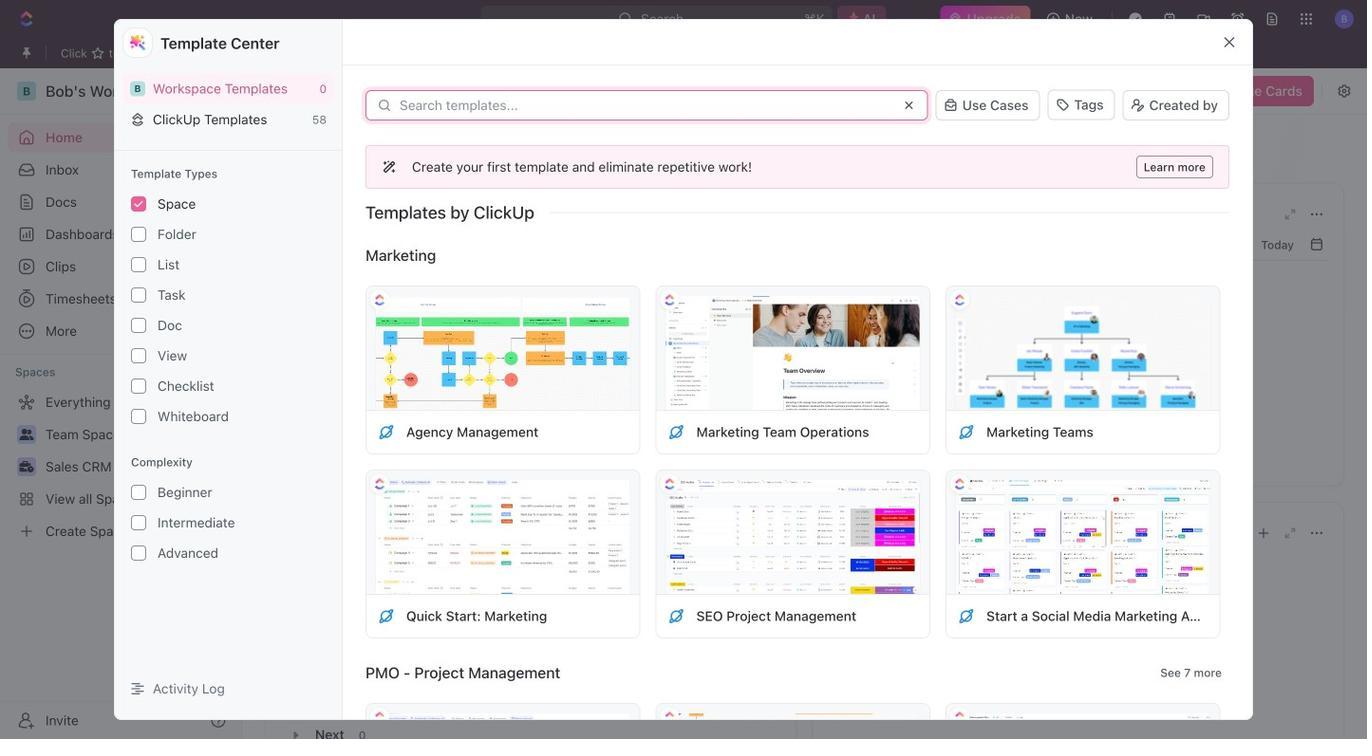 Task type: locate. For each thing, give the bounding box(es) containing it.
0 horizontal spatial space template image
[[378, 608, 395, 625]]

tree
[[8, 387, 234, 547]]

1 horizontal spatial space template image
[[958, 424, 975, 441]]

Search templates... text field
[[400, 98, 890, 113]]

0 vertical spatial space template image
[[958, 424, 975, 441]]

None checkbox
[[131, 197, 146, 212], [131, 257, 146, 273], [131, 288, 146, 303], [131, 348, 146, 364], [131, 379, 146, 394], [131, 409, 146, 424], [131, 485, 146, 500], [131, 197, 146, 212], [131, 257, 146, 273], [131, 288, 146, 303], [131, 348, 146, 364], [131, 379, 146, 394], [131, 409, 146, 424], [131, 485, 146, 500]]

tab list
[[285, 549, 777, 595]]

space template image
[[378, 424, 395, 441], [668, 424, 685, 441], [668, 608, 685, 625], [958, 608, 975, 625]]

bob's workspace, , element
[[130, 81, 145, 96]]

space template image
[[958, 424, 975, 441], [378, 608, 395, 625]]

sidebar navigation
[[0, 68, 242, 740]]

None checkbox
[[131, 227, 146, 242], [131, 318, 146, 333], [131, 516, 146, 531], [131, 546, 146, 561], [131, 227, 146, 242], [131, 318, 146, 333], [131, 516, 146, 531], [131, 546, 146, 561]]

tree inside 'sidebar' navigation
[[8, 387, 234, 547]]

space template element
[[378, 424, 395, 441], [668, 424, 685, 441], [958, 424, 975, 441], [378, 608, 395, 625], [668, 608, 685, 625], [958, 608, 975, 625]]



Task type: vqa. For each thing, say whether or not it's contained in the screenshot.
second Time estimate dropdown button from the bottom of the page Time estimate
no



Task type: describe. For each thing, give the bounding box(es) containing it.
1 vertical spatial space template image
[[378, 608, 395, 625]]



